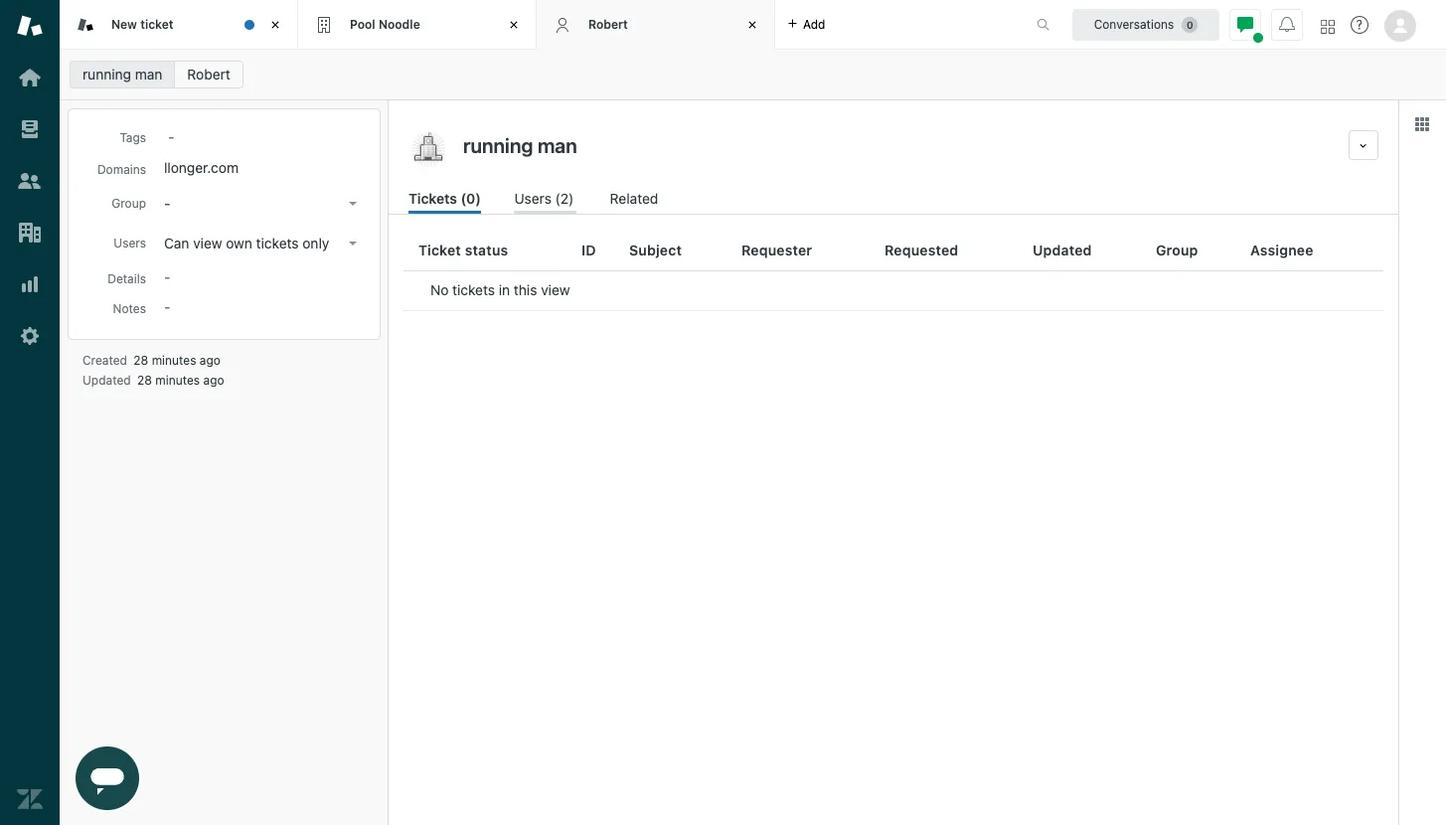Task type: describe. For each thing, give the bounding box(es) containing it.
1 vertical spatial group
[[1156, 241, 1199, 258]]

tickets (0) link
[[409, 188, 481, 214]]

domains
[[97, 162, 146, 177]]

tickets inside button
[[256, 235, 299, 252]]

new ticket tab
[[60, 0, 298, 50]]

users for users (2)
[[515, 190, 552, 207]]

updated inside created 28 minutes ago updated 28 minutes ago
[[83, 373, 131, 388]]

details
[[108, 271, 146, 286]]

own
[[226, 235, 252, 252]]

users (2) link
[[515, 188, 577, 214]]

noodle
[[379, 17, 420, 32]]

new ticket
[[111, 17, 174, 32]]

add
[[803, 16, 826, 31]]

get started image
[[17, 65, 43, 90]]

close image
[[265, 15, 285, 35]]

main element
[[0, 0, 60, 825]]

tickets (0)
[[409, 190, 481, 207]]

close image for robert
[[743, 15, 763, 35]]

users for users
[[114, 236, 146, 251]]

1 vertical spatial minutes
[[155, 373, 200, 388]]

running man
[[83, 66, 162, 83]]

icon_org image
[[409, 130, 448, 170]]

tabs tab list
[[60, 0, 1016, 50]]

id
[[582, 241, 596, 258]]

related
[[610, 190, 659, 207]]

robert link
[[174, 61, 243, 88]]

requester
[[742, 241, 813, 258]]

view inside button
[[193, 235, 222, 252]]

0 vertical spatial group
[[112, 196, 146, 211]]

zendesk products image
[[1321, 19, 1335, 33]]

pool noodle tab
[[298, 0, 537, 50]]

can
[[164, 235, 189, 252]]

created 28 minutes ago updated 28 minutes ago
[[83, 353, 224, 388]]

admin image
[[17, 323, 43, 349]]

no
[[431, 281, 449, 298]]

users (2)
[[515, 190, 574, 207]]

zendesk support image
[[17, 13, 43, 39]]

related link
[[610, 188, 661, 214]]

tags
[[120, 130, 146, 145]]

only
[[303, 235, 329, 252]]

status
[[465, 241, 509, 258]]

man
[[135, 66, 162, 83]]

arrow down image
[[349, 242, 357, 246]]



Task type: vqa. For each thing, say whether or not it's contained in the screenshot.
one
no



Task type: locate. For each thing, give the bounding box(es) containing it.
updated inside grid
[[1033, 241, 1092, 258]]

users
[[515, 190, 552, 207], [114, 236, 146, 251]]

1 vertical spatial 28
[[137, 373, 152, 388]]

no tickets in this view
[[431, 281, 570, 298]]

1 close image from the left
[[504, 15, 524, 35]]

1 horizontal spatial robert
[[589, 17, 628, 32]]

robert
[[589, 17, 628, 32], [187, 66, 231, 83]]

organizations image
[[17, 220, 43, 246]]

ticket
[[419, 241, 461, 258]]

minutes
[[152, 353, 196, 368], [155, 373, 200, 388]]

assignee
[[1251, 241, 1314, 258]]

get help image
[[1351, 16, 1369, 34]]

0 horizontal spatial close image
[[504, 15, 524, 35]]

0 horizontal spatial updated
[[83, 373, 131, 388]]

ago
[[200, 353, 221, 368], [203, 373, 224, 388]]

28
[[134, 353, 148, 368], [137, 373, 152, 388]]

grid containing ticket status
[[389, 231, 1399, 825]]

0 vertical spatial view
[[193, 235, 222, 252]]

0 horizontal spatial robert
[[187, 66, 231, 83]]

0 horizontal spatial users
[[114, 236, 146, 251]]

0 horizontal spatial tickets
[[256, 235, 299, 252]]

add button
[[776, 0, 838, 49]]

views image
[[17, 116, 43, 142]]

28 down notes on the top of the page
[[137, 373, 152, 388]]

view right the can
[[193, 235, 222, 252]]

close image
[[504, 15, 524, 35], [743, 15, 763, 35]]

1 horizontal spatial updated
[[1033, 241, 1092, 258]]

- button
[[158, 190, 365, 218]]

customers image
[[17, 168, 43, 194]]

close image inside robert tab
[[743, 15, 763, 35]]

tickets right own
[[256, 235, 299, 252]]

(0)
[[461, 190, 481, 207]]

close image for pool noodle
[[504, 15, 524, 35]]

running man link
[[70, 61, 175, 88]]

1 vertical spatial view
[[541, 281, 570, 298]]

conversations button
[[1073, 8, 1220, 40]]

grid
[[389, 231, 1399, 825]]

1 vertical spatial ago
[[203, 373, 224, 388]]

(2)
[[556, 190, 574, 207]]

ticket
[[140, 17, 174, 32]]

running
[[83, 66, 131, 83]]

0 horizontal spatial view
[[193, 235, 222, 252]]

created
[[83, 353, 127, 368]]

notifications image
[[1280, 16, 1296, 32]]

1 horizontal spatial view
[[541, 281, 570, 298]]

2 close image from the left
[[743, 15, 763, 35]]

robert tab
[[537, 0, 776, 50]]

view inside grid
[[541, 281, 570, 298]]

this
[[514, 281, 537, 298]]

in
[[499, 281, 510, 298]]

group
[[112, 196, 146, 211], [1156, 241, 1199, 258]]

0 vertical spatial robert
[[589, 17, 628, 32]]

None text field
[[457, 130, 1341, 160]]

subject
[[629, 241, 682, 258]]

requested
[[885, 241, 959, 258]]

users up details
[[114, 236, 146, 251]]

can view own tickets only button
[[158, 230, 365, 258]]

0 vertical spatial tickets
[[256, 235, 299, 252]]

1 horizontal spatial group
[[1156, 241, 1199, 258]]

can view own tickets only
[[164, 235, 329, 252]]

1 vertical spatial tickets
[[453, 281, 495, 298]]

0 vertical spatial 28
[[134, 353, 148, 368]]

1 vertical spatial updated
[[83, 373, 131, 388]]

0 vertical spatial minutes
[[152, 353, 196, 368]]

view
[[193, 235, 222, 252], [541, 281, 570, 298]]

llonger.com
[[164, 159, 239, 176]]

users left (2)
[[515, 190, 552, 207]]

1 horizontal spatial users
[[515, 190, 552, 207]]

robert inside tab
[[589, 17, 628, 32]]

pool noodle
[[350, 17, 420, 32]]

notes
[[113, 301, 146, 316]]

tickets
[[409, 190, 457, 207]]

1 horizontal spatial tickets
[[453, 281, 495, 298]]

updated
[[1033, 241, 1092, 258], [83, 373, 131, 388]]

0 horizontal spatial group
[[112, 196, 146, 211]]

robert inside 'secondary' element
[[187, 66, 231, 83]]

1 vertical spatial users
[[114, 236, 146, 251]]

0 vertical spatial updated
[[1033, 241, 1092, 258]]

conversations
[[1094, 16, 1175, 31]]

tickets
[[256, 235, 299, 252], [453, 281, 495, 298]]

- field
[[160, 125, 365, 147]]

view right 'this'
[[541, 281, 570, 298]]

button displays agent's chat status as online. image
[[1238, 16, 1254, 32]]

1 vertical spatial robert
[[187, 66, 231, 83]]

0 vertical spatial users
[[515, 190, 552, 207]]

apps image
[[1415, 116, 1431, 132]]

0 vertical spatial ago
[[200, 353, 221, 368]]

new
[[111, 17, 137, 32]]

secondary element
[[60, 55, 1447, 94]]

1 horizontal spatial close image
[[743, 15, 763, 35]]

28 right created at the top left
[[134, 353, 148, 368]]

tickets left in
[[453, 281, 495, 298]]

arrow down image
[[349, 202, 357, 206]]

zendesk image
[[17, 786, 43, 812]]

ticket status
[[419, 241, 509, 258]]

reporting image
[[17, 271, 43, 297]]

pool
[[350, 17, 376, 32]]

close image inside pool noodle tab
[[504, 15, 524, 35]]

-
[[164, 195, 170, 212]]



